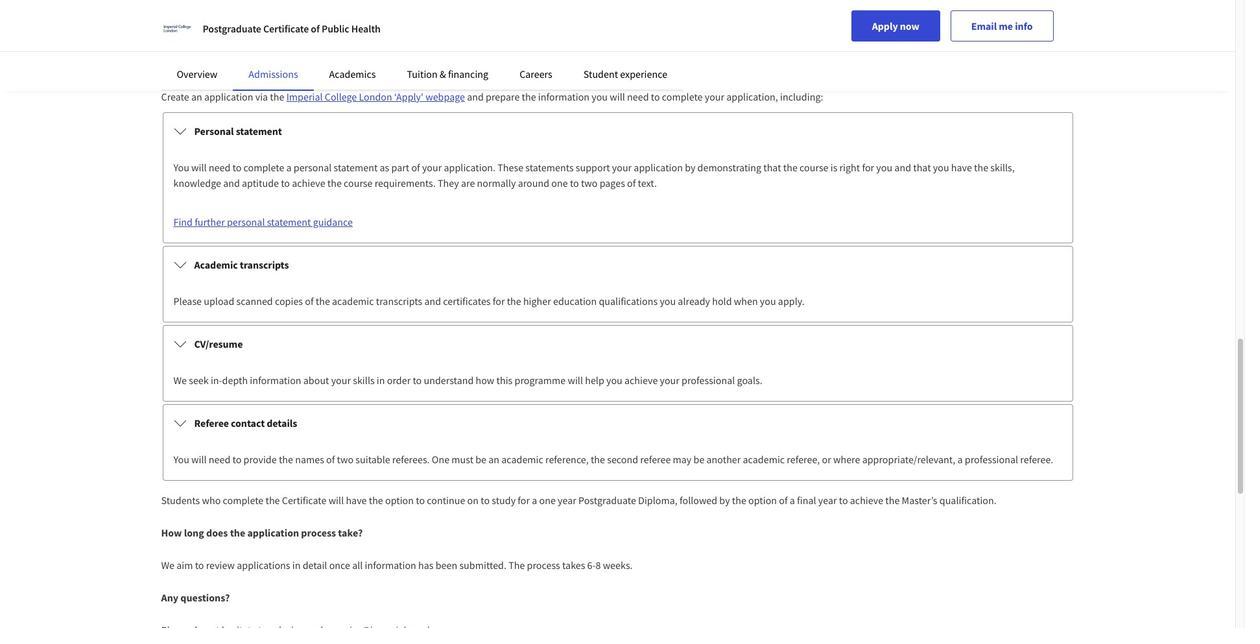 Task type: vqa. For each thing, say whether or not it's contained in the screenshot.
the now
yes



Task type: locate. For each thing, give the bounding box(es) containing it.
option down the referees.
[[385, 494, 414, 507]]

the
[[270, 90, 285, 103], [522, 90, 536, 103], [784, 161, 798, 174], [975, 161, 989, 174], [328, 177, 342, 189], [316, 295, 330, 308], [507, 295, 522, 308], [279, 453, 293, 466], [591, 453, 605, 466], [266, 494, 280, 507], [369, 494, 383, 507], [733, 494, 747, 507], [886, 494, 900, 507], [230, 526, 245, 539]]

1 vertical spatial have
[[346, 494, 367, 507]]

1 horizontal spatial year
[[819, 494, 837, 507]]

0 vertical spatial personal
[[294, 161, 332, 174]]

postgraduate certificate of public health
[[203, 22, 381, 35]]

of right copies
[[305, 295, 314, 308]]

professional
[[682, 374, 735, 387], [965, 453, 1019, 466]]

and left certificates
[[425, 295, 441, 308]]

in right the skills
[[377, 374, 385, 387]]

referee
[[641, 453, 671, 466]]

a inside you will need to complete a personal statement as part of your application. these statements support your application by demonstrating that the course is right for you and that you have the skills, knowledge and aptitude to achieve the course requirements. they are normally around one to two pages of text.
[[287, 161, 292, 174]]

need for part
[[209, 161, 231, 174]]

0 horizontal spatial course
[[344, 177, 373, 189]]

a
[[287, 161, 292, 174], [958, 453, 963, 466], [532, 494, 538, 507], [790, 494, 796, 507]]

find left the out
[[174, 17, 193, 30]]

1 vertical spatial professional
[[965, 453, 1019, 466]]

personal right further
[[227, 215, 265, 228]]

we
[[174, 374, 187, 387], [161, 559, 175, 572]]

0 vertical spatial by
[[685, 161, 696, 174]]

0 horizontal spatial personal
[[227, 215, 265, 228]]

be right "may"
[[694, 453, 705, 466]]

0 horizontal spatial that
[[764, 161, 782, 174]]

1 horizontal spatial information
[[365, 559, 417, 572]]

we for we seek in-depth information about your skills in order to understand how this programme will help you achieve your professional goals.
[[174, 374, 187, 387]]

1 you from the top
[[174, 161, 189, 174]]

1 horizontal spatial personal
[[294, 161, 332, 174]]

one inside you will need to complete a personal statement as part of your application. these statements support your application by demonstrating that the course is right for you and that you have the skills, knowledge and aptitude to achieve the course requirements. they are normally around one to two pages of text.
[[552, 177, 568, 189]]

your left the application,
[[705, 90, 725, 103]]

1 horizontal spatial option
[[749, 494, 778, 507]]

english
[[281, 17, 313, 30]]

of left public
[[311, 22, 320, 35]]

overview link
[[177, 67, 218, 80]]

knowledge
[[174, 177, 221, 189]]

1 find from the top
[[174, 17, 193, 30]]

0 horizontal spatial process
[[301, 526, 336, 539]]

one down "statements"
[[552, 177, 568, 189]]

of
[[311, 22, 320, 35], [412, 161, 420, 174], [628, 177, 636, 189], [305, 295, 314, 308], [326, 453, 335, 466], [780, 494, 788, 507]]

detail
[[303, 559, 327, 572]]

0 vertical spatial postgraduate
[[203, 22, 261, 35]]

1 vertical spatial for
[[493, 295, 505, 308]]

academic transcripts button
[[163, 247, 1073, 283]]

achieve down where
[[851, 494, 884, 507]]

0 vertical spatial certificate
[[263, 22, 309, 35]]

you up students
[[174, 453, 189, 466]]

1 horizontal spatial postgraduate
[[579, 494, 637, 507]]

0 vertical spatial statement
[[236, 125, 282, 138]]

two inside you will need to complete a personal statement as part of your application. these statements support your application by demonstrating that the course is right for you and that you have the skills, knowledge and aptitude to achieve the course requirements. they are normally around one to two pages of text.
[[581, 177, 598, 189]]

two left suitable at left bottom
[[337, 453, 354, 466]]

0 vertical spatial achieve
[[292, 177, 326, 189]]

0 vertical spatial have
[[952, 161, 973, 174]]

1 horizontal spatial be
[[694, 453, 705, 466]]

1 vertical spatial about
[[304, 374, 329, 387]]

have left skills,
[[952, 161, 973, 174]]

0 vertical spatial about
[[237, 17, 262, 30]]

two
[[581, 177, 598, 189], [337, 453, 354, 466]]

1 horizontal spatial for
[[518, 494, 530, 507]]

process left take?
[[301, 526, 336, 539]]

1 vertical spatial achieve
[[625, 374, 658, 387]]

by right followed
[[720, 494, 730, 507]]

personal statement
[[194, 125, 282, 138]]

2 vertical spatial achieve
[[851, 494, 884, 507]]

2 horizontal spatial achieve
[[851, 494, 884, 507]]

details
[[267, 417, 297, 430]]

1 horizontal spatial achieve
[[625, 374, 658, 387]]

2 vertical spatial need
[[209, 453, 231, 466]]

college
[[325, 90, 357, 103]]

information right all
[[365, 559, 417, 572]]

0 horizontal spatial have
[[346, 494, 367, 507]]

need down referee
[[209, 453, 231, 466]]

1 horizontal spatial course
[[800, 161, 829, 174]]

academics
[[329, 67, 376, 80]]

the left is
[[784, 161, 798, 174]]

statement inside 'dropdown button'
[[236, 125, 282, 138]]

2 that from the left
[[914, 161, 932, 174]]

about
[[237, 17, 262, 30], [304, 374, 329, 387]]

0 vertical spatial professional
[[682, 374, 735, 387]]

hold
[[713, 295, 732, 308]]

you right help
[[607, 374, 623, 387]]

programme
[[515, 374, 566, 387]]

2 vertical spatial information
[[365, 559, 417, 572]]

and
[[467, 90, 484, 103], [895, 161, 912, 174], [223, 177, 240, 189], [425, 295, 441, 308]]

course
[[800, 161, 829, 174], [344, 177, 373, 189]]

an right must
[[489, 453, 500, 466]]

qualification.
[[940, 494, 997, 507]]

application,
[[727, 90, 779, 103]]

your down cv/resume dropdown button
[[660, 374, 680, 387]]

1 vertical spatial need
[[209, 161, 231, 174]]

applications
[[237, 559, 290, 572]]

information right the depth
[[250, 374, 302, 387]]

you inside you will need to complete a personal statement as part of your application. these statements support your application by demonstrating that the course is right for you and that you have the skills, knowledge and aptitude to achieve the course requirements. they are normally around one to two pages of text.
[[174, 161, 189, 174]]

complete up aptitude
[[244, 161, 284, 174]]

students who complete the certificate will have the option to continue on to study for a one year postgraduate diploma, followed by the option of a final year to achieve the master's qualification.
[[161, 494, 997, 507]]

find for find out more about our english language requirements
[[174, 17, 193, 30]]

appropriate/relevant,
[[863, 453, 956, 466]]

names
[[295, 453, 324, 466]]

year right final
[[819, 494, 837, 507]]

goals.
[[738, 374, 763, 387]]

be right must
[[476, 453, 487, 466]]

we aim to review applications in detail once all information has been submitted. the process takes 6-8 weeks.
[[161, 559, 633, 572]]

apply now
[[873, 19, 920, 32]]

for right right
[[863, 161, 875, 174]]

find left further
[[174, 215, 193, 228]]

depth
[[222, 374, 248, 387]]

process
[[301, 526, 336, 539], [527, 559, 561, 572]]

2 horizontal spatial information
[[538, 90, 590, 103]]

apply.
[[779, 295, 805, 308]]

course up guidance
[[344, 177, 373, 189]]

0 horizontal spatial transcripts
[[240, 258, 289, 271]]

0 vertical spatial one
[[552, 177, 568, 189]]

0 vertical spatial information
[[538, 90, 590, 103]]

be
[[476, 453, 487, 466], [694, 453, 705, 466]]

1 vertical spatial you
[[174, 453, 189, 466]]

information down careers
[[538, 90, 590, 103]]

a up find further personal statement guidance
[[287, 161, 292, 174]]

1 vertical spatial process
[[527, 559, 561, 572]]

for right certificates
[[493, 295, 505, 308]]

in left detail
[[292, 559, 301, 572]]

find out more about our english language requirements link
[[174, 17, 418, 30]]

statement down via
[[236, 125, 282, 138]]

info
[[1016, 19, 1033, 32]]

2 you from the top
[[174, 453, 189, 466]]

process
[[216, 58, 251, 71]]

1 vertical spatial in
[[292, 559, 301, 572]]

need down experience
[[628, 90, 649, 103]]

and left aptitude
[[223, 177, 240, 189]]

we for we aim to review applications in detail once all information has been submitted. the process takes 6-8 weeks.
[[161, 559, 175, 572]]

will up knowledge at the left top of page
[[191, 161, 207, 174]]

1 horizontal spatial have
[[952, 161, 973, 174]]

of right part on the left top of the page
[[412, 161, 420, 174]]

1 horizontal spatial two
[[581, 177, 598, 189]]

about left the skills
[[304, 374, 329, 387]]

0 vertical spatial transcripts
[[240, 258, 289, 271]]

1 option from the left
[[385, 494, 414, 507]]

have inside you will need to complete a personal statement as part of your application. these statements support your application by demonstrating that the course is right for you and that you have the skills, knowledge and aptitude to achieve the course requirements. they are normally around one to two pages of text.
[[952, 161, 973, 174]]

referee contact details
[[194, 417, 297, 430]]

help
[[585, 374, 605, 387]]

for right study
[[518, 494, 530, 507]]

achieve up guidance
[[292, 177, 326, 189]]

once
[[329, 559, 350, 572]]

academic left reference,
[[502, 453, 544, 466]]

one right study
[[540, 494, 556, 507]]

application
[[161, 58, 214, 71]]

scanned
[[237, 295, 273, 308]]

understand
[[424, 374, 474, 387]]

0 vertical spatial for
[[863, 161, 875, 174]]

0 vertical spatial find
[[174, 17, 193, 30]]

or
[[823, 453, 832, 466]]

postgraduate up process
[[203, 22, 261, 35]]

1 vertical spatial complete
[[244, 161, 284, 174]]

any
[[161, 591, 179, 604]]

need for suitable
[[209, 453, 231, 466]]

0 vertical spatial you
[[174, 161, 189, 174]]

by left demonstrating
[[685, 161, 696, 174]]

of left final
[[780, 494, 788, 507]]

the right does
[[230, 526, 245, 539]]

we left seek
[[174, 374, 187, 387]]

1 vertical spatial two
[[337, 453, 354, 466]]

year down reference,
[[558, 494, 577, 507]]

need up knowledge at the left top of page
[[209, 161, 231, 174]]

have up take?
[[346, 494, 367, 507]]

this
[[497, 374, 513, 387]]

education
[[554, 295, 597, 308]]

will inside you will need to complete a personal statement as part of your application. these statements support your application by demonstrating that the course is right for you and that you have the skills, knowledge and aptitude to achieve the course requirements. they are normally around one to two pages of text.
[[191, 161, 207, 174]]

your left the skills
[[331, 374, 351, 387]]

application up applications
[[247, 526, 299, 539]]

1 vertical spatial by
[[720, 494, 730, 507]]

need
[[628, 90, 649, 103], [209, 161, 231, 174], [209, 453, 231, 466]]

is
[[831, 161, 838, 174]]

2 vertical spatial statement
[[267, 215, 311, 228]]

academic left referee,
[[743, 453, 785, 466]]

will
[[610, 90, 625, 103], [191, 161, 207, 174], [568, 374, 583, 387], [191, 453, 207, 466], [329, 494, 344, 507]]

complete right who
[[223, 494, 264, 507]]

1 vertical spatial application
[[634, 161, 683, 174]]

an
[[191, 90, 202, 103], [489, 453, 500, 466]]

statement left as
[[334, 161, 378, 174]]

0 horizontal spatial year
[[558, 494, 577, 507]]

year
[[558, 494, 577, 507], [819, 494, 837, 507]]

0 horizontal spatial postgraduate
[[203, 22, 261, 35]]

take?
[[338, 526, 363, 539]]

6-
[[588, 559, 596, 572]]

1 horizontal spatial transcripts
[[376, 295, 423, 308]]

1 that from the left
[[764, 161, 782, 174]]

1 vertical spatial transcripts
[[376, 295, 423, 308]]

0 vertical spatial two
[[581, 177, 598, 189]]

1 vertical spatial find
[[174, 215, 193, 228]]

statement left guidance
[[267, 215, 311, 228]]

0 vertical spatial course
[[800, 161, 829, 174]]

you right when
[[760, 295, 777, 308]]

0 vertical spatial we
[[174, 374, 187, 387]]

you up knowledge at the left top of page
[[174, 161, 189, 174]]

will up take?
[[329, 494, 344, 507]]

postgraduate down you will need to provide the names of two suitable referees. one must be an academic reference, the second referee may be another academic referee, or where appropriate/relevant, a professional referee.
[[579, 494, 637, 507]]

imperial college london logo image
[[161, 13, 192, 44]]

need inside you will need to complete a personal statement as part of your application. these statements support your application by demonstrating that the course is right for you and that you have the skills, knowledge and aptitude to achieve the course requirements. they are normally around one to two pages of text.
[[209, 161, 231, 174]]

0 horizontal spatial for
[[493, 295, 505, 308]]

0 horizontal spatial achieve
[[292, 177, 326, 189]]

on
[[468, 494, 479, 507]]

about left our
[[237, 17, 262, 30]]

one
[[552, 177, 568, 189], [540, 494, 556, 507]]

1 horizontal spatial an
[[489, 453, 500, 466]]

2 find from the top
[[174, 215, 193, 228]]

1 vertical spatial we
[[161, 559, 175, 572]]

2 be from the left
[[694, 453, 705, 466]]

study
[[492, 494, 516, 507]]

0 vertical spatial in
[[377, 374, 385, 387]]

process right "the"
[[527, 559, 561, 572]]

now
[[901, 19, 920, 32]]

already
[[678, 295, 711, 308]]

0 horizontal spatial be
[[476, 453, 487, 466]]

a up qualification. in the right of the page
[[958, 453, 963, 466]]

0 horizontal spatial an
[[191, 90, 202, 103]]

0 horizontal spatial by
[[685, 161, 696, 174]]

statement
[[236, 125, 282, 138], [334, 161, 378, 174], [267, 215, 311, 228]]

professional left referee.
[[965, 453, 1019, 466]]

course left is
[[800, 161, 829, 174]]

1 horizontal spatial that
[[914, 161, 932, 174]]

1 horizontal spatial professional
[[965, 453, 1019, 466]]

does
[[206, 526, 228, 539]]

me
[[1000, 19, 1014, 32]]

postgraduate
[[203, 22, 261, 35], [579, 494, 637, 507]]

professional left the goals.
[[682, 374, 735, 387]]

application down process
[[204, 90, 253, 103]]

we left aim
[[161, 559, 175, 572]]

student
[[584, 67, 618, 80]]

cv/resume
[[194, 337, 243, 350]]

1 vertical spatial statement
[[334, 161, 378, 174]]

0 horizontal spatial option
[[385, 494, 414, 507]]

1 horizontal spatial by
[[720, 494, 730, 507]]

1 horizontal spatial about
[[304, 374, 329, 387]]

london
[[359, 90, 392, 103]]

health
[[352, 22, 381, 35]]

application.
[[444, 161, 496, 174]]

academic transcripts
[[194, 258, 289, 271]]

aim
[[177, 559, 193, 572]]

skills
[[353, 374, 375, 387]]

how
[[161, 526, 182, 539]]

in
[[377, 374, 385, 387], [292, 559, 301, 572]]

takes
[[563, 559, 586, 572]]

to
[[651, 90, 660, 103], [233, 161, 242, 174], [281, 177, 290, 189], [570, 177, 579, 189], [413, 374, 422, 387], [233, 453, 242, 466], [416, 494, 425, 507], [481, 494, 490, 507], [840, 494, 849, 507], [195, 559, 204, 572]]

complete down experience
[[662, 90, 703, 103]]

1 vertical spatial information
[[250, 374, 302, 387]]

cv/resume button
[[163, 326, 1073, 362]]

2 horizontal spatial for
[[863, 161, 875, 174]]

to left provide
[[233, 453, 242, 466]]

find out more about our english language requirements
[[174, 17, 418, 30]]

referee contact details button
[[163, 405, 1073, 441]]

1 vertical spatial personal
[[227, 215, 265, 228]]

an right create
[[191, 90, 202, 103]]

0 horizontal spatial information
[[250, 374, 302, 387]]

personal up guidance
[[294, 161, 332, 174]]



Task type: describe. For each thing, give the bounding box(es) containing it.
financing
[[448, 67, 489, 80]]

you will need to provide the names of two suitable referees. one must be an academic reference, the second referee may be another academic referee, or where appropriate/relevant, a professional referee.
[[174, 453, 1054, 466]]

application inside you will need to complete a personal statement as part of your application. these statements support your application by demonstrating that the course is right for you and that you have the skills, knowledge and aptitude to achieve the course requirements. they are normally around one to two pages of text.
[[634, 161, 683, 174]]

by inside you will need to complete a personal statement as part of your application. these statements support your application by demonstrating that the course is right for you and that you have the skills, knowledge and aptitude to achieve the course requirements. they are normally around one to two pages of text.
[[685, 161, 696, 174]]

we seek in-depth information about your skills in order to understand how this programme will help you achieve your professional goals.
[[174, 374, 763, 387]]

1 year from the left
[[558, 494, 577, 507]]

one
[[432, 453, 450, 466]]

your up pages
[[612, 161, 632, 174]]

to down experience
[[651, 90, 660, 103]]

careers
[[520, 67, 553, 80]]

the left names
[[279, 453, 293, 466]]

0 horizontal spatial academic
[[332, 295, 374, 308]]

you for you will need to complete a personal statement as part of your application. these statements support your application by demonstrating that the course is right for you and that you have the skills, knowledge and aptitude to achieve the course requirements. they are normally around one to two pages of text.
[[174, 161, 189, 174]]

further
[[195, 215, 225, 228]]

academic
[[194, 258, 238, 271]]

1 horizontal spatial process
[[527, 559, 561, 572]]

our
[[264, 17, 279, 30]]

will down referee
[[191, 453, 207, 466]]

contact
[[231, 417, 265, 430]]

the down careers link
[[522, 90, 536, 103]]

0 vertical spatial process
[[301, 526, 336, 539]]

transcripts inside dropdown button
[[240, 258, 289, 271]]

statement inside you will need to complete a personal statement as part of your application. these statements support your application by demonstrating that the course is right for you and that you have the skills, knowledge and aptitude to achieve the course requirements. they are normally around one to two pages of text.
[[334, 161, 378, 174]]

text.
[[638, 177, 657, 189]]

continue
[[427, 494, 466, 507]]

who
[[202, 494, 221, 507]]

aptitude
[[242, 177, 279, 189]]

0 horizontal spatial professional
[[682, 374, 735, 387]]

skills,
[[991, 161, 1015, 174]]

referee,
[[787, 453, 820, 466]]

provide
[[244, 453, 277, 466]]

you right right
[[877, 161, 893, 174]]

2 vertical spatial for
[[518, 494, 530, 507]]

apply
[[873, 19, 899, 32]]

0 vertical spatial complete
[[662, 90, 703, 103]]

2 vertical spatial complete
[[223, 494, 264, 507]]

0 vertical spatial need
[[628, 90, 649, 103]]

part
[[392, 161, 410, 174]]

1 horizontal spatial academic
[[502, 453, 544, 466]]

imperial
[[287, 90, 323, 103]]

will down student experience link
[[610, 90, 625, 103]]

'apply'
[[395, 90, 424, 103]]

students
[[161, 494, 200, 507]]

to right aim
[[195, 559, 204, 572]]

2 option from the left
[[749, 494, 778, 507]]

to right order
[[413, 374, 422, 387]]

2 year from the left
[[819, 494, 837, 507]]

has
[[419, 559, 434, 572]]

certificates
[[443, 295, 491, 308]]

support
[[576, 161, 610, 174]]

must
[[452, 453, 474, 466]]

achieve inside you will need to complete a personal statement as part of your application. these statements support your application by demonstrating that the course is right for you and that you have the skills, knowledge and aptitude to achieve the course requirements. they are normally around one to two pages of text.
[[292, 177, 326, 189]]

seek
[[189, 374, 209, 387]]

language
[[315, 17, 355, 30]]

master's
[[902, 494, 938, 507]]

webpage
[[426, 90, 465, 103]]

are
[[461, 177, 475, 189]]

around
[[518, 177, 550, 189]]

out
[[195, 17, 210, 30]]

right
[[840, 161, 861, 174]]

the right via
[[270, 90, 285, 103]]

personal statement button
[[163, 113, 1073, 149]]

2 horizontal spatial academic
[[743, 453, 785, 466]]

submitted.
[[460, 559, 507, 572]]

your up they
[[422, 161, 442, 174]]

the right followed
[[733, 494, 747, 507]]

via
[[255, 90, 268, 103]]

1 be from the left
[[476, 453, 487, 466]]

the up how long does the application process take?
[[266, 494, 280, 507]]

weeks.
[[603, 559, 633, 572]]

when
[[734, 295, 758, 308]]

experience
[[621, 67, 668, 80]]

the left second
[[591, 453, 605, 466]]

1 vertical spatial one
[[540, 494, 556, 507]]

the right copies
[[316, 295, 330, 308]]

please upload scanned copies of the academic transcripts and certificates for the higher education qualifications you already hold when you apply.
[[174, 295, 805, 308]]

0 horizontal spatial in
[[292, 559, 301, 572]]

will left help
[[568, 374, 583, 387]]

requirements.
[[375, 177, 436, 189]]

referees.
[[392, 453, 430, 466]]

been
[[436, 559, 458, 572]]

reference,
[[546, 453, 589, 466]]

you for you will need to provide the names of two suitable referees. one must be an academic reference, the second referee may be another academic referee, or where appropriate/relevant, a professional referee.
[[174, 453, 189, 466]]

tuition
[[407, 67, 438, 80]]

to right final
[[840, 494, 849, 507]]

1 horizontal spatial in
[[377, 374, 385, 387]]

public
[[322, 22, 350, 35]]

the left higher
[[507, 295, 522, 308]]

complete inside you will need to complete a personal statement as part of your application. these statements support your application by demonstrating that the course is right for you and that you have the skills, knowledge and aptitude to achieve the course requirements. they are normally around one to two pages of text.
[[244, 161, 284, 174]]

the up guidance
[[328, 177, 342, 189]]

careers link
[[520, 67, 553, 80]]

0 horizontal spatial two
[[337, 453, 354, 466]]

the left master's
[[886, 494, 900, 507]]

the
[[509, 559, 525, 572]]

1 vertical spatial an
[[489, 453, 500, 466]]

find further personal statement guidance link
[[174, 215, 353, 228]]

admissions
[[249, 67, 298, 80]]

order
[[387, 374, 411, 387]]

guidance
[[313, 215, 353, 228]]

another
[[707, 453, 741, 466]]

find further personal statement guidance
[[174, 215, 353, 228]]

1 vertical spatial certificate
[[282, 494, 327, 507]]

a left final
[[790, 494, 796, 507]]

the down suitable at left bottom
[[369, 494, 383, 507]]

tuition & financing
[[407, 67, 489, 80]]

long
[[184, 526, 204, 539]]

0 vertical spatial an
[[191, 90, 202, 103]]

and right right
[[895, 161, 912, 174]]

you down student
[[592, 90, 608, 103]]

these
[[498, 161, 524, 174]]

a right study
[[532, 494, 538, 507]]

as
[[380, 161, 390, 174]]

you left skills,
[[934, 161, 950, 174]]

suitable
[[356, 453, 390, 466]]

0 horizontal spatial about
[[237, 17, 262, 30]]

to right on
[[481, 494, 490, 507]]

1 vertical spatial postgraduate
[[579, 494, 637, 507]]

to left 'continue'
[[416, 494, 425, 507]]

create
[[161, 90, 189, 103]]

they
[[438, 177, 459, 189]]

all
[[352, 559, 363, 572]]

prepare
[[486, 90, 520, 103]]

you left already
[[660, 295, 676, 308]]

create an application via the imperial college london 'apply' webpage and prepare the information you will need to complete your application, including:
[[161, 90, 824, 103]]

0 vertical spatial application
[[204, 90, 253, 103]]

the left skills,
[[975, 161, 989, 174]]

of left text.
[[628, 177, 636, 189]]

to right aptitude
[[281, 177, 290, 189]]

and down financing
[[467, 90, 484, 103]]

review
[[206, 559, 235, 572]]

for inside you will need to complete a personal statement as part of your application. these statements support your application by demonstrating that the course is right for you and that you have the skills, knowledge and aptitude to achieve the course requirements. they are normally around one to two pages of text.
[[863, 161, 875, 174]]

demonstrating
[[698, 161, 762, 174]]

of right names
[[326, 453, 335, 466]]

email
[[972, 19, 998, 32]]

personal inside you will need to complete a personal statement as part of your application. these statements support your application by demonstrating that the course is right for you and that you have the skills, knowledge and aptitude to achieve the course requirements. they are normally around one to two pages of text.
[[294, 161, 332, 174]]

in-
[[211, 374, 222, 387]]

referee
[[194, 417, 229, 430]]

find for find further personal statement guidance
[[174, 215, 193, 228]]

1 vertical spatial course
[[344, 177, 373, 189]]

email me info button
[[951, 10, 1054, 42]]

admissions link
[[249, 67, 298, 80]]

may
[[673, 453, 692, 466]]

to down "personal statement"
[[233, 161, 242, 174]]

2 vertical spatial application
[[247, 526, 299, 539]]

to down support at the left top of page
[[570, 177, 579, 189]]

diploma,
[[639, 494, 678, 507]]



